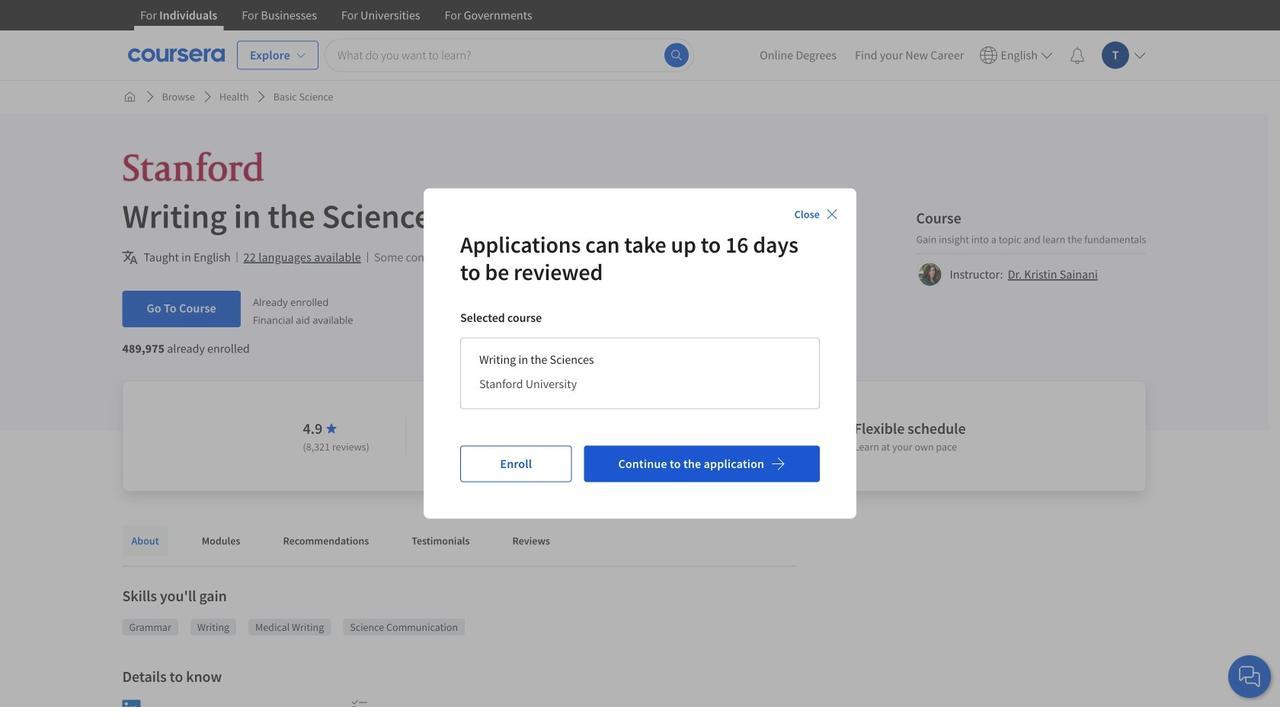Task type: describe. For each thing, give the bounding box(es) containing it.
banner navigation
[[128, 0, 545, 42]]

home image
[[124, 91, 136, 103]]

stanford university image
[[122, 150, 265, 184]]



Task type: vqa. For each thing, say whether or not it's contained in the screenshot.
search box in the top of the page
yes



Task type: locate. For each thing, give the bounding box(es) containing it.
coursera image
[[128, 43, 225, 67]]

dr. kristin sainani image
[[919, 263, 941, 286]]

dialog
[[424, 189, 856, 519]]

None search field
[[325, 38, 694, 72]]



